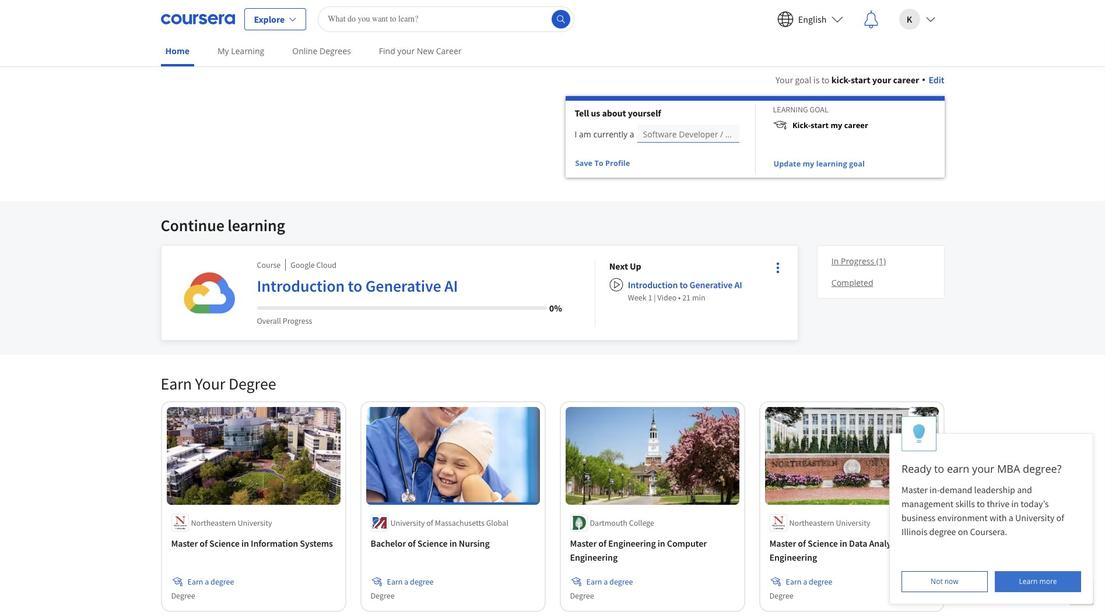 Task type: describe. For each thing, give the bounding box(es) containing it.
in for bachelor of science in nursing
[[449, 538, 457, 550]]

with
[[990, 513, 1007, 524]]

find your new career link
[[374, 38, 466, 64]]

a inside 'master in-demand leadership and management skills to thrive in today's business environment with a university of illinois degree on coursera.'
[[1009, 513, 1013, 524]]

degree for bachelor of science in nursing
[[410, 577, 433, 588]]

to for introduction to generative ai week 1 | video • 21 min
[[680, 279, 688, 291]]

a for master of science in data analytics engineering
[[803, 577, 807, 588]]

home
[[165, 45, 189, 57]]

min
[[692, 293, 705, 303]]

completed
[[831, 278, 873, 289]]

earn your degree
[[161, 374, 276, 395]]

degrees
[[320, 45, 351, 57]]

your inside alice element
[[972, 462, 995, 476]]

earn a degree for master of engineering in computer engineering
[[586, 577, 633, 588]]

master of science in information systems
[[171, 538, 333, 550]]

master of science in data analytics engineering
[[769, 538, 905, 564]]

northeastern for data
[[789, 518, 834, 529]]

edit button
[[923, 73, 944, 87]]

not now
[[931, 577, 959, 587]]

not
[[931, 577, 943, 587]]

of for university of massachusetts global
[[426, 518, 433, 529]]

learning goal
[[773, 104, 829, 115]]

degree for master of science in data analytics engineering
[[809, 577, 832, 588]]

on
[[958, 527, 968, 538]]

to for ready to earn your mba degree?
[[934, 462, 944, 476]]

degree?
[[1023, 462, 1062, 476]]

learn
[[1019, 577, 1038, 587]]

generative for introduction to generative ai week 1 | video • 21 min
[[690, 279, 733, 291]]

1 horizontal spatial your
[[776, 74, 793, 86]]

save to profile
[[575, 158, 630, 169]]

now
[[945, 577, 959, 587]]

1 vertical spatial learning
[[228, 215, 285, 236]]

k button
[[890, 0, 944, 38]]

learn more link
[[995, 572, 1081, 593]]

(1)
[[876, 256, 886, 267]]

science for information
[[209, 538, 240, 550]]

find your new career
[[379, 45, 462, 57]]

software developer / engineer
[[643, 129, 759, 140]]

main content containing continue learning
[[0, 59, 1105, 617]]

of for bachelor of science in nursing
[[408, 538, 416, 550]]

skills
[[955, 499, 975, 510]]

is
[[813, 74, 820, 86]]

my inside button
[[831, 120, 842, 131]]

career inside button
[[844, 120, 868, 131]]

systems
[[300, 538, 333, 550]]

bachelor of science in nursing
[[371, 538, 490, 550]]

of inside 'master in-demand leadership and management skills to thrive in today's business environment with a university of illinois degree on coursera.'
[[1056, 513, 1064, 524]]

next up
[[609, 261, 641, 272]]

kick-
[[831, 74, 851, 86]]

/
[[720, 129, 723, 140]]

analytics
[[869, 538, 905, 550]]

environment
[[937, 513, 988, 524]]

1 vertical spatial your
[[872, 74, 891, 86]]

degree for master of science in information systems
[[171, 591, 195, 602]]

currently
[[593, 129, 628, 140]]

generative for introduction to generative ai
[[366, 276, 441, 297]]

introduction for introduction to generative ai week 1 | video • 21 min
[[628, 279, 678, 291]]

overall
[[257, 316, 281, 327]]

master of engineering in computer engineering link
[[570, 537, 734, 565]]

in progress (1)
[[831, 256, 886, 267]]

up
[[630, 261, 641, 272]]

start inside kick-start my career button
[[811, 120, 829, 131]]

goal
[[810, 104, 829, 115]]

video
[[657, 293, 677, 303]]

northeastern university for data
[[789, 518, 870, 529]]

week
[[628, 293, 647, 303]]

profile
[[605, 158, 630, 169]]

i am currently a
[[575, 129, 634, 140]]

k
[[907, 13, 912, 25]]

earn a degree for master of science in information systems
[[187, 577, 234, 588]]

university up data
[[836, 518, 870, 529]]

northeastern for information
[[191, 518, 236, 529]]

in for master of science in data analytics engineering
[[840, 538, 847, 550]]

university of massachusetts global
[[390, 518, 508, 529]]

kick-start my career
[[793, 120, 868, 131]]

in progress (1) link
[[827, 251, 935, 272]]

explore
[[254, 13, 285, 25]]

introduction to generative ai week 1 | video • 21 min
[[628, 279, 742, 303]]

nursing
[[459, 538, 490, 550]]

save to profile button
[[575, 153, 631, 174]]

engineering inside master of science in data analytics engineering
[[769, 552, 817, 564]]

a for master of engineering in computer engineering
[[604, 577, 608, 588]]

ready to earn your mba degree?
[[902, 462, 1062, 476]]

online degrees link
[[288, 38, 356, 64]]

master for master of science in data analytics engineering
[[769, 538, 796, 550]]

not now button
[[902, 572, 988, 593]]

business
[[902, 513, 936, 524]]

degree inside 'master in-demand leadership and management skills to thrive in today's business environment with a university of illinois degree on coursera.'
[[929, 527, 956, 538]]

engineer
[[725, 129, 759, 140]]

0%
[[549, 303, 562, 314]]

my
[[217, 45, 229, 57]]

online degrees
[[292, 45, 351, 57]]

information
[[251, 538, 298, 550]]

career
[[436, 45, 462, 57]]

master for master of engineering in computer engineering
[[570, 538, 597, 550]]

today's
[[1021, 499, 1049, 510]]

degree for master of engineering in computer engineering
[[609, 577, 633, 588]]

bachelor of science in nursing link
[[371, 537, 535, 551]]

What do you want to learn? text field
[[318, 6, 575, 32]]

coursera image
[[161, 10, 235, 28]]



Task type: vqa. For each thing, say whether or not it's contained in the screenshot.
comparing
no



Task type: locate. For each thing, give the bounding box(es) containing it.
1 horizontal spatial northeastern
[[789, 518, 834, 529]]

1 horizontal spatial generative
[[690, 279, 733, 291]]

master for master of science in information systems
[[171, 538, 198, 550]]

0 vertical spatial your
[[776, 74, 793, 86]]

university inside 'master in-demand leadership and management skills to thrive in today's business environment with a university of illinois degree on coursera.'
[[1015, 513, 1055, 524]]

1 horizontal spatial northeastern university
[[789, 518, 870, 529]]

am
[[579, 129, 591, 140]]

2 horizontal spatial science
[[808, 538, 838, 550]]

my right update
[[803, 159, 814, 169]]

earn for bachelor of science in nursing
[[387, 577, 403, 588]]

your right the "kick-"
[[872, 74, 891, 86]]

0 horizontal spatial goal
[[795, 74, 812, 86]]

of for master of science in data analytics engineering
[[798, 538, 806, 550]]

0 vertical spatial my
[[831, 120, 842, 131]]

1 vertical spatial learning
[[773, 104, 808, 115]]

completed link
[[827, 272, 935, 294]]

0 vertical spatial goal
[[795, 74, 812, 86]]

your
[[776, 74, 793, 86], [195, 374, 225, 395]]

earn a degree down the bachelor of science in nursing
[[387, 577, 433, 588]]

ai for introduction to generative ai
[[444, 276, 458, 297]]

learning right the my
[[231, 45, 264, 57]]

continue
[[161, 215, 224, 236]]

0 horizontal spatial learning
[[228, 215, 285, 236]]

in-
[[930, 485, 940, 496]]

goal inside 'button'
[[849, 159, 865, 169]]

1 horizontal spatial your
[[872, 74, 891, 86]]

1 horizontal spatial goal
[[849, 159, 865, 169]]

explore button
[[244, 8, 306, 30]]

earn your degree collection element
[[154, 355, 951, 617]]

of inside master of science in data analytics engineering
[[798, 538, 806, 550]]

0 horizontal spatial generative
[[366, 276, 441, 297]]

learning down the kick-start my career
[[816, 159, 847, 169]]

1 horizontal spatial introduction
[[628, 279, 678, 291]]

earn for master of engineering in computer engineering
[[586, 577, 602, 588]]

earn a degree down 'master of engineering in computer engineering'
[[586, 577, 633, 588]]

1 horizontal spatial my
[[831, 120, 842, 131]]

•
[[678, 293, 681, 303]]

degree down the bachelor of science in nursing
[[410, 577, 433, 588]]

in down "university of massachusetts global"
[[449, 538, 457, 550]]

more
[[1040, 577, 1057, 587]]

my inside 'button'
[[803, 159, 814, 169]]

1 horizontal spatial career
[[893, 74, 919, 86]]

1 vertical spatial goal
[[849, 159, 865, 169]]

0 horizontal spatial your
[[195, 374, 225, 395]]

0 horizontal spatial northeastern
[[191, 518, 236, 529]]

introduction up |
[[628, 279, 678, 291]]

global
[[486, 518, 508, 529]]

find
[[379, 45, 395, 57]]

my learning link
[[213, 38, 269, 64]]

online
[[292, 45, 317, 57]]

generative inside "introduction to generative ai week 1 | video • 21 min"
[[690, 279, 733, 291]]

progress for in
[[841, 256, 874, 267]]

degree for bachelor of science in nursing
[[371, 591, 395, 602]]

your up leadership
[[972, 462, 995, 476]]

in left information
[[241, 538, 249, 550]]

science
[[209, 538, 240, 550], [417, 538, 448, 550], [808, 538, 838, 550]]

ai for introduction to generative ai week 1 | video • 21 min
[[734, 279, 742, 291]]

dartmouth college
[[590, 518, 654, 529]]

3 earn a degree from the left
[[586, 577, 633, 588]]

degree
[[929, 527, 956, 538], [211, 577, 234, 588], [410, 577, 433, 588], [609, 577, 633, 588], [809, 577, 832, 588]]

graduation cap image
[[773, 118, 787, 132]]

in left data
[[840, 538, 847, 550]]

lightbulb tip image
[[913, 424, 925, 445]]

alice element
[[889, 417, 1093, 605]]

tell
[[575, 107, 589, 119]]

science down "university of massachusetts global"
[[417, 538, 448, 550]]

1 earn a degree from the left
[[187, 577, 234, 588]]

None search field
[[318, 6, 575, 32]]

of inside 'master of science in information systems' "link"
[[200, 538, 208, 550]]

of for master of engineering in computer engineering
[[599, 538, 606, 550]]

0 horizontal spatial start
[[811, 120, 829, 131]]

your
[[397, 45, 415, 57], [872, 74, 891, 86], [972, 462, 995, 476]]

data
[[849, 538, 867, 550]]

1 vertical spatial career
[[844, 120, 868, 131]]

update my learning goal
[[774, 159, 865, 169]]

help center image
[[1075, 587, 1089, 601]]

|
[[654, 293, 656, 303]]

in for master of science in information systems
[[241, 538, 249, 550]]

0 vertical spatial progress
[[841, 256, 874, 267]]

us
[[591, 107, 600, 119]]

2 vertical spatial your
[[972, 462, 995, 476]]

progress for overall
[[283, 316, 312, 327]]

2 northeastern university from the left
[[789, 518, 870, 529]]

degree down 'master of engineering in computer engineering'
[[609, 577, 633, 588]]

in inside master of science in data analytics engineering
[[840, 538, 847, 550]]

introduction to generative ai
[[257, 276, 458, 297]]

home link
[[161, 38, 194, 66]]

career
[[893, 74, 919, 86], [844, 120, 868, 131]]

master inside master of science in data analytics engineering
[[769, 538, 796, 550]]

northeastern up master of science in information systems
[[191, 518, 236, 529]]

northeastern university for information
[[191, 518, 272, 529]]

1 vertical spatial my
[[803, 159, 814, 169]]

1 vertical spatial start
[[811, 120, 829, 131]]

google
[[291, 260, 315, 271]]

northeastern university up master of science in information systems
[[191, 518, 272, 529]]

in left computer on the bottom of page
[[658, 538, 665, 550]]

progress
[[841, 256, 874, 267], [283, 316, 312, 327]]

0 vertical spatial career
[[893, 74, 919, 86]]

cloud
[[316, 260, 337, 271]]

introduction to generative ai link
[[257, 276, 562, 301]]

1
[[648, 293, 652, 303]]

next
[[609, 261, 628, 272]]

career left edit dropdown button
[[893, 74, 919, 86]]

university down today's
[[1015, 513, 1055, 524]]

course
[[257, 260, 281, 271]]

demand
[[940, 485, 972, 496]]

in for master of engineering in computer engineering
[[658, 538, 665, 550]]

english
[[798, 13, 827, 25]]

degree for master of engineering in computer engineering
[[570, 591, 594, 602]]

generative inside introduction to generative ai link
[[366, 276, 441, 297]]

3 science from the left
[[808, 538, 838, 550]]

leadership
[[974, 485, 1015, 496]]

introduction
[[257, 276, 345, 297], [628, 279, 678, 291]]

0 horizontal spatial learning
[[231, 45, 264, 57]]

start down goal
[[811, 120, 829, 131]]

master in-demand leadership and management skills to thrive in today's business environment with a university of illinois degree on coursera.
[[902, 485, 1066, 538]]

in
[[1011, 499, 1019, 510], [241, 538, 249, 550], [449, 538, 457, 550], [658, 538, 665, 550], [840, 538, 847, 550]]

earn a degree for master of science in data analytics engineering
[[786, 577, 832, 588]]

northeastern university up master of science in data analytics engineering on the bottom right of the page
[[789, 518, 870, 529]]

a for bachelor of science in nursing
[[404, 577, 408, 588]]

earn for master of science in data analytics engineering
[[786, 577, 802, 588]]

0 vertical spatial start
[[851, 74, 870, 86]]

earn
[[947, 462, 969, 476]]

northeastern up master of science in data analytics engineering on the bottom right of the page
[[789, 518, 834, 529]]

degree for master of science in data analytics engineering
[[769, 591, 793, 602]]

0 horizontal spatial ai
[[444, 276, 458, 297]]

english button
[[768, 0, 852, 38]]

2 earn a degree from the left
[[387, 577, 433, 588]]

1 horizontal spatial science
[[417, 538, 448, 550]]

1 horizontal spatial learning
[[816, 159, 847, 169]]

management
[[902, 499, 954, 510]]

coursera.
[[970, 527, 1007, 538]]

21
[[682, 293, 691, 303]]

massachusetts
[[435, 518, 485, 529]]

earn a degree down master of science in information systems
[[187, 577, 234, 588]]

1 vertical spatial progress
[[283, 316, 312, 327]]

1 horizontal spatial ai
[[734, 279, 742, 291]]

your goal is to kick-start your career
[[776, 74, 919, 86]]

2 northeastern from the left
[[789, 518, 834, 529]]

1 horizontal spatial start
[[851, 74, 870, 86]]

in inside "link"
[[241, 538, 249, 550]]

continue learning
[[161, 215, 285, 236]]

my learning
[[217, 45, 264, 57]]

to inside 'master in-demand leadership and management skills to thrive in today's business environment with a university of illinois degree on coursera.'
[[977, 499, 985, 510]]

kick-
[[793, 120, 811, 131]]

to inside "introduction to generative ai week 1 | video • 21 min"
[[680, 279, 688, 291]]

0 vertical spatial learning
[[816, 159, 847, 169]]

introduction to generative ai image
[[175, 260, 243, 327]]

1 vertical spatial your
[[195, 374, 225, 395]]

of for master of science in information systems
[[200, 538, 208, 550]]

science left information
[[209, 538, 240, 550]]

my
[[831, 120, 842, 131], [803, 159, 814, 169]]

1 horizontal spatial progress
[[841, 256, 874, 267]]

earn for master of science in information systems
[[187, 577, 203, 588]]

master of engineering in computer engineering
[[570, 538, 707, 564]]

2 horizontal spatial your
[[972, 462, 995, 476]]

developer
[[679, 129, 718, 140]]

master for master in-demand leadership and management skills to thrive in today's business environment with a university of illinois degree on coursera.
[[902, 485, 928, 496]]

main content
[[0, 59, 1105, 617]]

0 horizontal spatial your
[[397, 45, 415, 57]]

mba
[[997, 462, 1020, 476]]

dartmouth
[[590, 518, 627, 529]]

illinois
[[902, 527, 927, 538]]

0 vertical spatial learning
[[231, 45, 264, 57]]

1 science from the left
[[209, 538, 240, 550]]

2 science from the left
[[417, 538, 448, 550]]

to for introduction to generative ai
[[348, 276, 362, 297]]

master inside "link"
[[171, 538, 198, 550]]

in inside 'master of engineering in computer engineering'
[[658, 538, 665, 550]]

kick-start my career button
[[755, 115, 868, 136]]

degree down master of science in data analytics engineering on the bottom right of the page
[[809, 577, 832, 588]]

0 horizontal spatial northeastern university
[[191, 518, 272, 529]]

science for nursing
[[417, 538, 448, 550]]

0 horizontal spatial my
[[803, 159, 814, 169]]

of inside 'master of engineering in computer engineering'
[[599, 538, 606, 550]]

progress right the overall on the bottom
[[283, 316, 312, 327]]

google cloud
[[291, 260, 337, 271]]

of inside bachelor of science in nursing link
[[408, 538, 416, 550]]

goal left is
[[795, 74, 812, 86]]

learning up graduation cap "icon"
[[773, 104, 808, 115]]

edit
[[929, 74, 944, 86]]

learning up course
[[228, 215, 285, 236]]

earn a degree for bachelor of science in nursing
[[387, 577, 433, 588]]

generative
[[366, 276, 441, 297], [690, 279, 733, 291]]

introduction down google
[[257, 276, 345, 297]]

your right find
[[397, 45, 415, 57]]

degree down master of science in information systems
[[211, 577, 234, 588]]

master of science in information systems link
[[171, 537, 336, 551]]

introduction for introduction to generative ai
[[257, 276, 345, 297]]

in inside 'master in-demand leadership and management skills to thrive in today's business environment with a university of illinois degree on coursera.'
[[1011, 499, 1019, 510]]

to
[[594, 158, 603, 169]]

bachelor
[[371, 538, 406, 550]]

progress up completed
[[841, 256, 874, 267]]

university up 'master of science in information systems' "link"
[[238, 518, 272, 529]]

earn a degree down master of science in data analytics engineering on the bottom right of the page
[[786, 577, 832, 588]]

science inside "link"
[[209, 538, 240, 550]]

more option for introduction to generative ai image
[[770, 260, 786, 276]]

science left data
[[808, 538, 838, 550]]

of
[[1056, 513, 1064, 524], [426, 518, 433, 529], [200, 538, 208, 550], [408, 538, 416, 550], [599, 538, 606, 550], [798, 538, 806, 550]]

ai inside "introduction to generative ai week 1 | video • 21 min"
[[734, 279, 742, 291]]

computer
[[667, 538, 707, 550]]

science for data
[[808, 538, 838, 550]]

4 earn a degree from the left
[[786, 577, 832, 588]]

ai
[[444, 276, 458, 297], [734, 279, 742, 291]]

1 horizontal spatial learning
[[773, 104, 808, 115]]

thrive
[[987, 499, 1010, 510]]

learning inside 'button'
[[816, 159, 847, 169]]

0 vertical spatial your
[[397, 45, 415, 57]]

university up 'bachelor'
[[390, 518, 425, 529]]

goal down the kick-start my career
[[849, 159, 865, 169]]

degree for master of science in information systems
[[211, 577, 234, 588]]

and
[[1017, 485, 1032, 496]]

1 northeastern university from the left
[[191, 518, 272, 529]]

master inside 'master in-demand leadership and management skills to thrive in today's business environment with a university of illinois degree on coursera.'
[[902, 485, 928, 496]]

0 horizontal spatial career
[[844, 120, 868, 131]]

college
[[629, 518, 654, 529]]

update
[[774, 159, 801, 169]]

introduction inside "introduction to generative ai week 1 | video • 21 min"
[[628, 279, 678, 291]]

master inside 'master of engineering in computer engineering'
[[570, 538, 597, 550]]

save
[[575, 158, 593, 169]]

0 horizontal spatial introduction
[[257, 276, 345, 297]]

my right kick-
[[831, 120, 842, 131]]

career down 'your goal is to kick-start your career'
[[844, 120, 868, 131]]

overall progress
[[257, 316, 312, 327]]

software
[[643, 129, 677, 140]]

a for master of science in information systems
[[205, 577, 209, 588]]

degree left on
[[929, 527, 956, 538]]

start right is
[[851, 74, 870, 86]]

0 horizontal spatial progress
[[283, 316, 312, 327]]

1 northeastern from the left
[[191, 518, 236, 529]]

0 horizontal spatial science
[[209, 538, 240, 550]]

in right thrive
[[1011, 499, 1019, 510]]

science inside master of science in data analytics engineering
[[808, 538, 838, 550]]

tell us about yourself
[[575, 107, 661, 119]]



